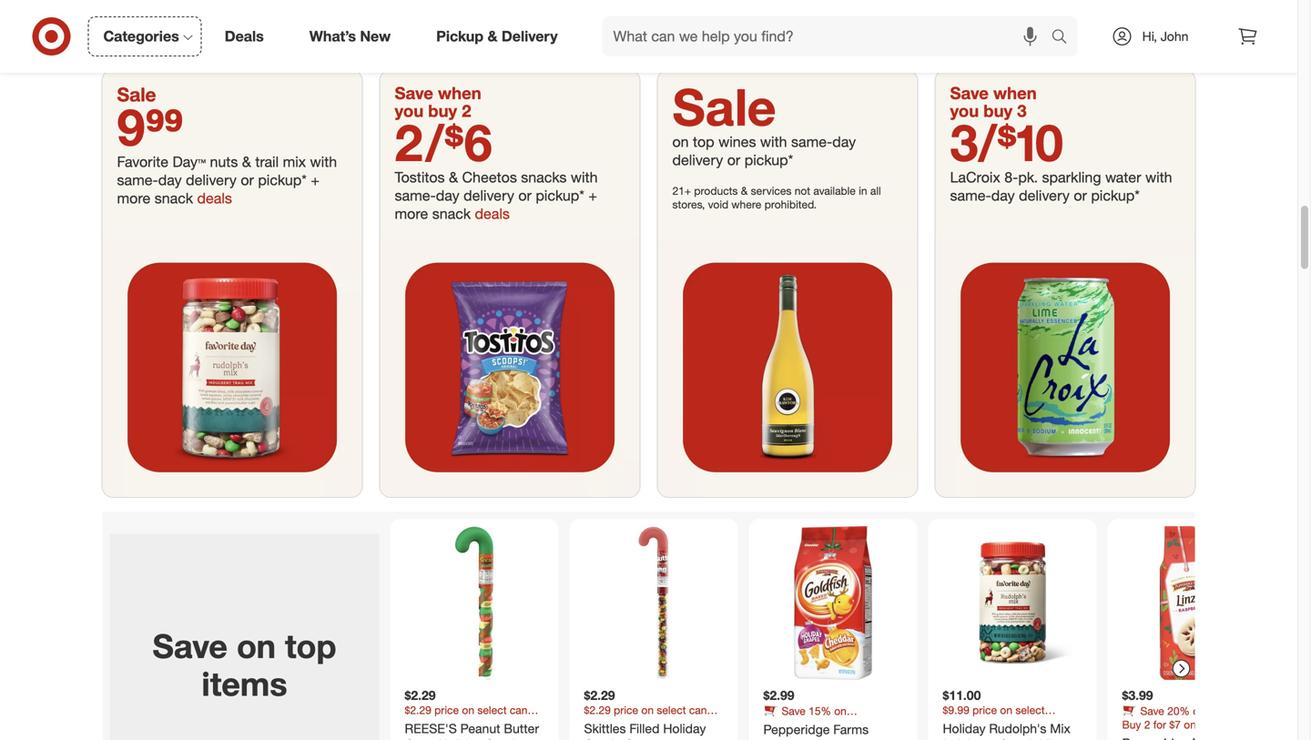 Task type: locate. For each thing, give the bounding box(es) containing it.
holiday right filled on the bottom of the page
[[664, 721, 706, 737]]

or
[[728, 151, 741, 169], [241, 171, 254, 189], [519, 187, 532, 204], [1074, 187, 1088, 204]]

same- up not
[[792, 133, 833, 151]]

same- inside tostitos & cheetos snacks with same-day delivery or pickup* + more snack
[[395, 187, 436, 204]]

+ inside tostitos & cheetos snacks with same-day delivery or pickup* + more snack
[[589, 187, 598, 204]]

top
[[693, 133, 715, 151], [285, 626, 337, 666]]

1 when from the left
[[438, 83, 482, 103]]

9 99
[[117, 96, 184, 158]]

1 horizontal spatial holiday
[[943, 721, 986, 737]]

3/
[[951, 111, 998, 173]]

delivery inside tostitos & cheetos snacks with same-day delivery or pickup* + more snack
[[464, 187, 515, 204]]

deals down cheetos
[[475, 205, 510, 223]]

sale inside sale on top wines with same-day delivery or pickup*
[[673, 76, 777, 138]]

pickup* up services
[[745, 151, 794, 169]]

buy inside the save when you buy 3
[[984, 101, 1013, 121]]

with for tostitos
[[571, 168, 598, 186]]

same- for tostitos
[[395, 187, 436, 204]]

save inside the save when you buy 3
[[951, 83, 989, 103]]

same- inside sale on top wines with same-day delivery or pickup*
[[792, 133, 833, 151]]

same- down favorite
[[117, 171, 158, 189]]

when up '$6'
[[438, 83, 482, 103]]

& inside nuts & trail mix with same-day delivery or pickup* + more snack
[[242, 153, 251, 171]]

snack
[[155, 190, 193, 207], [432, 205, 471, 223]]

pepperidge farms goldfish holiday shapes cheddar crackers - 6.6oz image
[[757, 526, 911, 680]]

pickup* down snacks
[[536, 187, 585, 204]]

all
[[871, 184, 881, 198]]

buy left the 2
[[428, 101, 457, 121]]

& left trail
[[242, 153, 251, 171]]

2/
[[395, 111, 444, 173]]

1 vertical spatial on
[[237, 626, 276, 666]]

on
[[673, 133, 689, 151], [237, 626, 276, 666], [1194, 704, 1206, 718]]

you left the 2
[[395, 101, 424, 121]]

more down favorite
[[117, 190, 151, 207]]

on for sale
[[673, 133, 689, 151]]

day down 8-
[[992, 187, 1015, 204]]

john
[[1161, 28, 1189, 44]]

sparkling
[[1043, 168, 1102, 186]]

$2.29 for skittles filled holiday candy canes - 2.6oz image
[[584, 688, 615, 704]]

+ inside nuts & trail mix with same-day delivery or pickup* + more snack
[[311, 171, 320, 189]]

2
[[462, 101, 471, 121]]

carousel region
[[102, 512, 1277, 741]]

& inside tostitos & cheetos snacks with same-day delivery or pickup* + more snack
[[449, 168, 458, 186]]

$2.29 for reese's peanut butter cups holiday candy filled plastic cane miniatures - 2.17oz image
[[405, 688, 436, 704]]

you for 3/
[[951, 101, 979, 121]]

you left 3 on the top of page
[[951, 101, 979, 121]]

with right snacks
[[571, 168, 598, 186]]

items
[[202, 664, 287, 704]]

deals down nuts
[[197, 190, 232, 207]]

snack for tostitos
[[432, 205, 471, 223]]

0 horizontal spatial when
[[438, 83, 482, 103]]

same-
[[792, 133, 833, 151], [117, 171, 158, 189], [395, 187, 436, 204], [951, 187, 992, 204]]

sale
[[673, 76, 777, 138], [117, 83, 156, 106]]

pickup* down water
[[1092, 187, 1140, 204]]

1 vertical spatial top
[[285, 626, 337, 666]]

snack inside nuts & trail mix with same-day delivery or pickup* + more snack
[[155, 190, 193, 207]]

0 horizontal spatial on
[[237, 626, 276, 666]]

20%
[[1168, 704, 1191, 718]]

canes
[[625, 737, 661, 741]]

on inside the save 20% on pepperidge farm cookies
[[1194, 704, 1206, 718]]

save for save when you buy 3
[[951, 83, 989, 103]]

tostitos
[[395, 168, 445, 186]]

you inside the save when you buy 3
[[951, 101, 979, 121]]

snack for nuts
[[155, 190, 193, 207]]

cheetos
[[462, 168, 517, 186]]

2 when from the left
[[994, 83, 1037, 103]]

lacroix
[[951, 168, 1001, 186]]

0 vertical spatial on
[[673, 133, 689, 151]]

0 horizontal spatial sale
[[117, 83, 156, 106]]

What can we help you find? suggestions appear below search field
[[603, 16, 1056, 56]]

1 horizontal spatial you
[[951, 101, 979, 121]]

1 horizontal spatial $2.29
[[584, 688, 615, 704]]

with inside nuts & trail mix with same-day delivery or pickup* + more snack
[[310, 153, 337, 171]]

$2.29 inside $2.29 'link'
[[405, 688, 436, 704]]

on inside sale on top wines with same-day delivery or pickup*
[[673, 133, 689, 151]]

0 horizontal spatial +
[[311, 171, 320, 189]]

1 horizontal spatial +
[[589, 187, 598, 204]]

0 horizontal spatial $2.29
[[405, 688, 436, 704]]

1 horizontal spatial buy
[[984, 101, 1013, 121]]

day inside tostitos & cheetos snacks with same-day delivery or pickup* + more snack
[[436, 187, 460, 204]]

sale down categories on the left top of page
[[117, 83, 156, 106]]

$2.29
[[405, 688, 436, 704], [584, 688, 615, 704]]

reese's peanut butter cups holiday candy filled plastic cane miniatures - 2.17oz image
[[398, 526, 552, 680]]

when inside the save when you buy 3
[[994, 83, 1037, 103]]

& right pickup
[[488, 27, 498, 45]]

or for sale
[[728, 151, 741, 169]]

0 vertical spatial top
[[693, 133, 715, 151]]

3/ $10
[[951, 111, 1064, 173]]

0 horizontal spatial buy
[[428, 101, 457, 121]]

2 horizontal spatial on
[[1194, 704, 1206, 718]]

pickup* inside sale on top wines with same-day delivery or pickup*
[[745, 151, 794, 169]]

day
[[833, 133, 856, 151], [158, 171, 182, 189], [436, 187, 460, 204], [992, 187, 1015, 204]]

deals
[[197, 190, 232, 207], [475, 205, 510, 223]]

9
[[117, 96, 145, 158]]

& for cheetos
[[449, 168, 458, 186]]

0 horizontal spatial more
[[117, 190, 151, 207]]

with inside tostitos & cheetos snacks with same-day delivery or pickup* + more snack
[[571, 168, 598, 186]]

search
[[1044, 29, 1087, 47]]

deals for sale
[[197, 190, 232, 207]]

pickup* inside tostitos & cheetos snacks with same-day delivery or pickup* + more snack
[[536, 187, 585, 204]]

1 you from the left
[[395, 101, 424, 121]]

delivery inside nuts & trail mix with same-day delivery or pickup* + more snack
[[186, 171, 237, 189]]

buy left 3 on the top of page
[[984, 101, 1013, 121]]

holiday rudolph's mix indulgent snack mix - 16.5oz - favorite day™ image
[[936, 526, 1090, 680]]

day down tostitos
[[436, 187, 460, 204]]

1 horizontal spatial when
[[994, 83, 1037, 103]]

pickup* inside lacroix 8-pk. sparkling water with same-day delivery or pickup*
[[1092, 187, 1140, 204]]

what's new link
[[294, 16, 414, 56]]

with inside lacroix 8-pk. sparkling water with same-day delivery or pickup*
[[1146, 168, 1173, 186]]

void
[[708, 198, 729, 211]]

or for nuts
[[241, 171, 254, 189]]

& left services
[[741, 184, 748, 198]]

pickup
[[436, 27, 484, 45]]

snack inside tostitos & cheetos snacks with same-day delivery or pickup* + more snack
[[432, 205, 471, 223]]

you inside save when you buy 2
[[395, 101, 424, 121]]

save for save 20% on pepperidge farm cookies
[[1141, 704, 1165, 718]]

-
[[665, 737, 670, 741]]

holiday down $11.00
[[943, 721, 986, 737]]

when up 3/ $10
[[994, 83, 1037, 103]]

buy for 2/
[[428, 101, 457, 121]]

with inside sale on top wines with same-day delivery or pickup*
[[761, 133, 788, 151]]

0 horizontal spatial top
[[285, 626, 337, 666]]

holiday inside skittles filled holiday candy canes - 2.6oz
[[664, 721, 706, 737]]

same- down lacroix
[[951, 187, 992, 204]]

with
[[761, 133, 788, 151], [310, 153, 337, 171], [571, 168, 598, 186], [1146, 168, 1173, 186]]

top for save
[[285, 626, 337, 666]]

save on top items
[[153, 626, 337, 704]]

more for nuts & trail mix with same-day delivery or pickup* + more snack
[[117, 190, 151, 207]]

0 horizontal spatial you
[[395, 101, 424, 121]]

same- for sale
[[792, 133, 833, 151]]

2 $2.29 from the left
[[584, 688, 615, 704]]

delivery inside sale on top wines with same-day delivery or pickup*
[[673, 151, 724, 169]]

with right the wines
[[761, 133, 788, 151]]

delivery down cheetos
[[464, 187, 515, 204]]

day down favorite day ™
[[158, 171, 182, 189]]

+
[[311, 171, 320, 189], [589, 187, 598, 204]]

1 horizontal spatial on
[[673, 133, 689, 151]]

1 horizontal spatial snack
[[432, 205, 471, 223]]

2 buy from the left
[[984, 101, 1013, 121]]

1 holiday from the left
[[664, 721, 706, 737]]

hi,
[[1143, 28, 1158, 44]]

1 horizontal spatial sale
[[673, 76, 777, 138]]

2 you from the left
[[951, 101, 979, 121]]

or inside nuts & trail mix with same-day delivery or pickup* + more snack
[[241, 171, 254, 189]]

or inside tostitos & cheetos snacks with same-day delivery or pickup* + more snack
[[519, 187, 532, 204]]

3
[[1018, 101, 1027, 121]]

snacks
[[521, 168, 567, 186]]

2 holiday from the left
[[943, 721, 986, 737]]

with for sale
[[761, 133, 788, 151]]

holiday inside holiday rudolph's mix indulgent snack mix
[[943, 721, 986, 737]]

pickup* down "mix"
[[258, 171, 307, 189]]

& right tostitos
[[449, 168, 458, 186]]

0 horizontal spatial snack
[[155, 190, 193, 207]]

delivery down '™'
[[186, 171, 237, 189]]

deals link
[[209, 16, 287, 56]]

with right "mix"
[[310, 153, 337, 171]]

sale up products
[[673, 76, 777, 138]]

save inside the save 20% on pepperidge farm cookies
[[1141, 704, 1165, 718]]

on inside save on top items
[[237, 626, 276, 666]]

top inside sale on top wines with same-day delivery or pickup*
[[693, 133, 715, 151]]

more down tostitos
[[395, 205, 428, 223]]

pickup*
[[745, 151, 794, 169], [258, 171, 307, 189], [536, 187, 585, 204], [1092, 187, 1140, 204]]

same- down tostitos
[[395, 187, 436, 204]]

1 buy from the left
[[428, 101, 457, 121]]

save inside save when you buy 2
[[395, 83, 433, 103]]

day for sale
[[833, 133, 856, 151]]

search button
[[1044, 16, 1087, 60]]

snack down tostitos
[[432, 205, 471, 223]]

more inside tostitos & cheetos snacks with same-day delivery or pickup* + more snack
[[395, 205, 428, 223]]

when
[[438, 83, 482, 103], [994, 83, 1037, 103]]

0 horizontal spatial holiday
[[664, 721, 706, 737]]

or inside sale on top wines with same-day delivery or pickup*
[[728, 151, 741, 169]]

skittles
[[584, 721, 626, 737]]

pickup* for sale
[[745, 151, 794, 169]]

delivery up 21+
[[673, 151, 724, 169]]

snack down day at the top of the page
[[155, 190, 193, 207]]

delivery inside lacroix 8-pk. sparkling water with same-day delivery or pickup*
[[1019, 187, 1070, 204]]

day inside nuts & trail mix with same-day delivery or pickup* + more snack
[[158, 171, 182, 189]]

&
[[488, 27, 498, 45], [242, 153, 251, 171], [449, 168, 458, 186], [741, 184, 748, 198]]

day up available
[[833, 133, 856, 151]]

1 $2.29 from the left
[[405, 688, 436, 704]]

1 horizontal spatial top
[[693, 133, 715, 151]]

more
[[117, 190, 151, 207], [395, 205, 428, 223]]

buy inside save when you buy 2
[[428, 101, 457, 121]]

same- inside nuts & trail mix with same-day delivery or pickup* + more snack
[[117, 171, 158, 189]]

1 horizontal spatial more
[[395, 205, 428, 223]]

when for $6
[[438, 83, 482, 103]]

save
[[395, 83, 433, 103], [951, 83, 989, 103], [153, 626, 228, 666], [1141, 704, 1165, 718]]

more inside nuts & trail mix with same-day delivery or pickup* + more snack
[[117, 190, 151, 207]]

holiday
[[664, 721, 706, 737], [943, 721, 986, 737]]

save inside save on top items
[[153, 626, 228, 666]]

2 vertical spatial on
[[1194, 704, 1206, 718]]

mix right snack
[[1039, 737, 1060, 741]]

pickup* inside nuts & trail mix with same-day delivery or pickup* + more snack
[[258, 171, 307, 189]]

+ for snacks
[[589, 187, 598, 204]]

delivery
[[673, 151, 724, 169], [186, 171, 237, 189], [464, 187, 515, 204], [1019, 187, 1070, 204]]

when inside save when you buy 2
[[438, 83, 482, 103]]

delivery
[[502, 27, 558, 45]]

delivery down the pk.
[[1019, 187, 1070, 204]]

with right water
[[1146, 168, 1173, 186]]

$10
[[998, 111, 1064, 173]]

1 horizontal spatial deals
[[475, 205, 510, 223]]

buy for 3/
[[984, 101, 1013, 121]]

you for 2/
[[395, 101, 424, 121]]

favorite day ™
[[117, 153, 206, 171]]

0 horizontal spatial deals
[[197, 190, 232, 207]]

mix
[[1051, 721, 1071, 737], [1039, 737, 1060, 741]]

day inside sale on top wines with same-day delivery or pickup*
[[833, 133, 856, 151]]

top inside save on top items
[[285, 626, 337, 666]]



Task type: vqa. For each thing, say whether or not it's contained in the screenshot.
friend-
no



Task type: describe. For each thing, give the bounding box(es) containing it.
pepperidge
[[1123, 718, 1180, 732]]

in
[[859, 184, 868, 198]]

day
[[173, 153, 198, 171]]

mix right 'rudolph's'
[[1051, 721, 1071, 737]]

deals for save when
[[475, 205, 510, 223]]

services
[[751, 184, 792, 198]]

save 20% on pepperidge farm cookies
[[1123, 704, 1246, 732]]

skittles filled holiday candy canes - 2.6oz
[[584, 721, 706, 741]]

mix
[[283, 153, 306, 171]]

wines
[[719, 133, 757, 151]]

cookies
[[1208, 718, 1246, 732]]

farm
[[1183, 718, 1205, 732]]

delivery for nuts
[[186, 171, 237, 189]]

products
[[694, 184, 738, 198]]

more for tostitos & cheetos snacks with same-day delivery or pickup* + more snack
[[395, 205, 428, 223]]

save when you buy 3
[[951, 83, 1037, 121]]

new
[[360, 27, 391, 45]]

nuts
[[210, 153, 238, 171]]

save when you buy 2
[[395, 83, 482, 121]]

filled
[[630, 721, 660, 737]]

same- inside lacroix 8-pk. sparkling water with same-day delivery or pickup*
[[951, 187, 992, 204]]

8-
[[1005, 168, 1019, 186]]

$2.29 link
[[398, 526, 552, 741]]

lacroix 8-pk. sparkling water with same-day delivery or pickup*
[[951, 168, 1173, 204]]

pickup & delivery link
[[421, 16, 581, 56]]

day for tostitos
[[436, 187, 460, 204]]

or for tostitos
[[519, 187, 532, 204]]

$11.00
[[943, 688, 981, 704]]

day inside lacroix 8-pk. sparkling water with same-day delivery or pickup*
[[992, 187, 1015, 204]]

2/ $6
[[395, 111, 493, 173]]

indulgent
[[943, 737, 997, 741]]

or inside lacroix 8-pk. sparkling water with same-day delivery or pickup*
[[1074, 187, 1088, 204]]

pickup* for tostitos
[[536, 187, 585, 204]]

where
[[732, 198, 762, 211]]

hi, john
[[1143, 28, 1189, 44]]

skittles filled holiday candy canes - 2.6oz image
[[577, 526, 731, 680]]

21+ products & services not available in all stores, void where prohibited.
[[673, 184, 881, 211]]

categories
[[103, 27, 179, 45]]

pk.
[[1019, 168, 1039, 186]]

tostitos & cheetos snacks with same-day delivery or pickup* + more snack
[[395, 168, 598, 223]]

snack
[[1000, 737, 1036, 741]]

what's new
[[310, 27, 391, 45]]

pepperidge farm linzer raspberry cookies - 6oz image
[[1115, 526, 1269, 680]]

$2.99 link
[[757, 526, 911, 741]]

sale for sale
[[117, 83, 156, 106]]

+ for mix
[[311, 171, 320, 189]]

stores,
[[673, 198, 705, 211]]

what's
[[310, 27, 356, 45]]

$2.99
[[764, 688, 795, 704]]

99
[[145, 96, 184, 158]]

save for save on top items
[[153, 626, 228, 666]]

candy
[[584, 737, 621, 741]]

water
[[1106, 168, 1142, 186]]

& for delivery
[[488, 27, 498, 45]]

favorite
[[117, 153, 169, 171]]

delivery for sale
[[673, 151, 724, 169]]

not
[[795, 184, 811, 198]]

categories link
[[88, 16, 202, 56]]

$3.99
[[1123, 688, 1154, 704]]

delivery for tostitos
[[464, 187, 515, 204]]

nuts & trail mix with same-day delivery or pickup* + more snack
[[117, 153, 337, 207]]

2.6oz
[[673, 737, 704, 741]]

pickup* for nuts
[[258, 171, 307, 189]]

trail
[[255, 153, 279, 171]]

on for save
[[237, 626, 276, 666]]

available
[[814, 184, 856, 198]]

holiday rudolph's mix indulgent snack mix 
[[943, 721, 1071, 741]]

$6
[[444, 111, 493, 173]]

deals
[[225, 27, 264, 45]]

when for $10
[[994, 83, 1037, 103]]

with for nuts
[[310, 153, 337, 171]]

rudolph's
[[990, 721, 1047, 737]]

sale for sale on top wines with same-day delivery or pickup*
[[673, 76, 777, 138]]

prohibited.
[[765, 198, 817, 211]]

same- for nuts
[[117, 171, 158, 189]]

21+
[[673, 184, 691, 198]]

& for trail
[[242, 153, 251, 171]]

sale on top wines with same-day delivery or pickup*
[[673, 76, 856, 169]]

pickup & delivery
[[436, 27, 558, 45]]

top for sale
[[693, 133, 715, 151]]

save for save when you buy 2
[[395, 83, 433, 103]]

day for nuts
[[158, 171, 182, 189]]

& inside 21+ products & services not available in all stores, void where prohibited.
[[741, 184, 748, 198]]

™
[[198, 153, 206, 171]]



